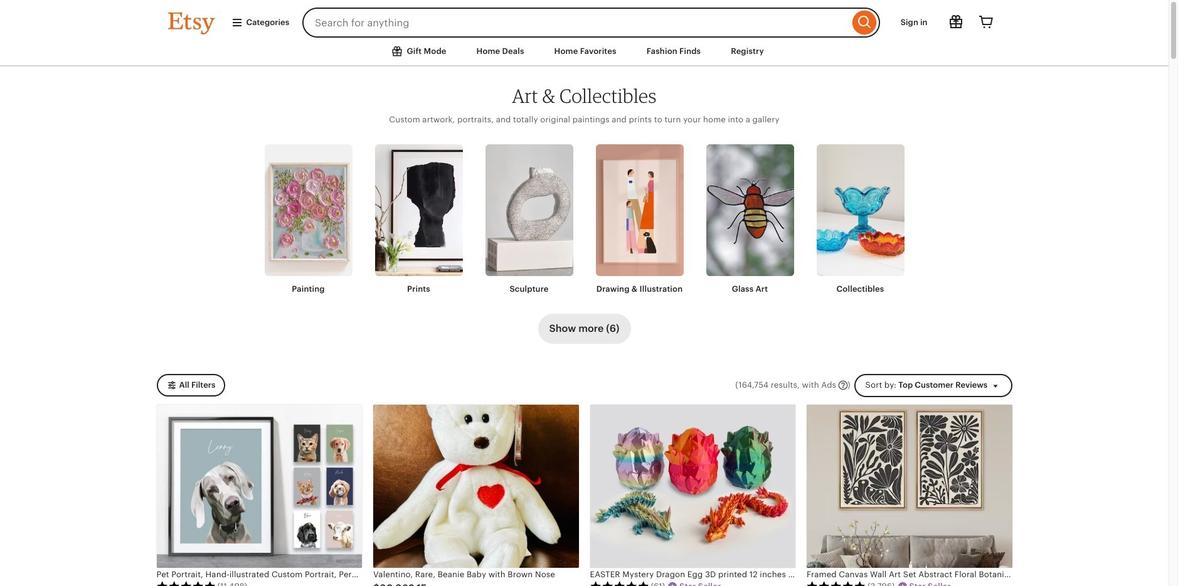 Task type: describe. For each thing, give the bounding box(es) containing it.
Search for anything text field
[[303, 8, 850, 38]]

easter mystery dragon egg 3d printed 12 inches fidget toys christmas printing collection collectable gift thanksgiving decor fun kids game image
[[590, 405, 796, 568]]

valentino, rare, beanie baby with brown nose image
[[374, 405, 579, 568]]

5 out of 5 stars image for framed canvas wall art set abstract floral botanical prints minimalist modern art boho wall decor image
[[807, 581, 866, 586]]

pet portrait, hand-illustrated custom portrait, personalized dog wall art, pet memorial ideas, digital or print, couple gift image
[[157, 405, 362, 568]]



Task type: locate. For each thing, give the bounding box(es) containing it.
framed canvas wall art set abstract floral botanical prints minimalist modern art boho wall decor image
[[807, 405, 1013, 568]]

2 horizontal spatial 5 out of 5 stars image
[[807, 581, 866, 586]]

banner
[[145, 0, 1024, 38]]

0 horizontal spatial 5 out of 5 stars image
[[157, 581, 216, 586]]

2 5 out of 5 stars image from the left
[[590, 581, 649, 586]]

5 out of 5 stars image for "pet portrait, hand-illustrated custom portrait, personalized dog wall art, pet memorial ideas, digital or print, couple gift" image
[[157, 581, 216, 586]]

1 5 out of 5 stars image from the left
[[157, 581, 216, 586]]

menu bar
[[0, 0, 1170, 66], [145, 38, 1024, 66]]

5 out of 5 stars image for easter mystery dragon egg 3d printed 12 inches fidget toys christmas printing collection collectable gift thanksgiving decor fun kids game image
[[590, 581, 649, 586]]

None search field
[[303, 8, 881, 38]]

1 horizontal spatial 5 out of 5 stars image
[[590, 581, 649, 586]]

5 out of 5 stars image
[[157, 581, 216, 586], [590, 581, 649, 586], [807, 581, 866, 586]]

3 5 out of 5 stars image from the left
[[807, 581, 866, 586]]



Task type: vqa. For each thing, say whether or not it's contained in the screenshot.
second 5 out of 5 stars image from the right
yes



